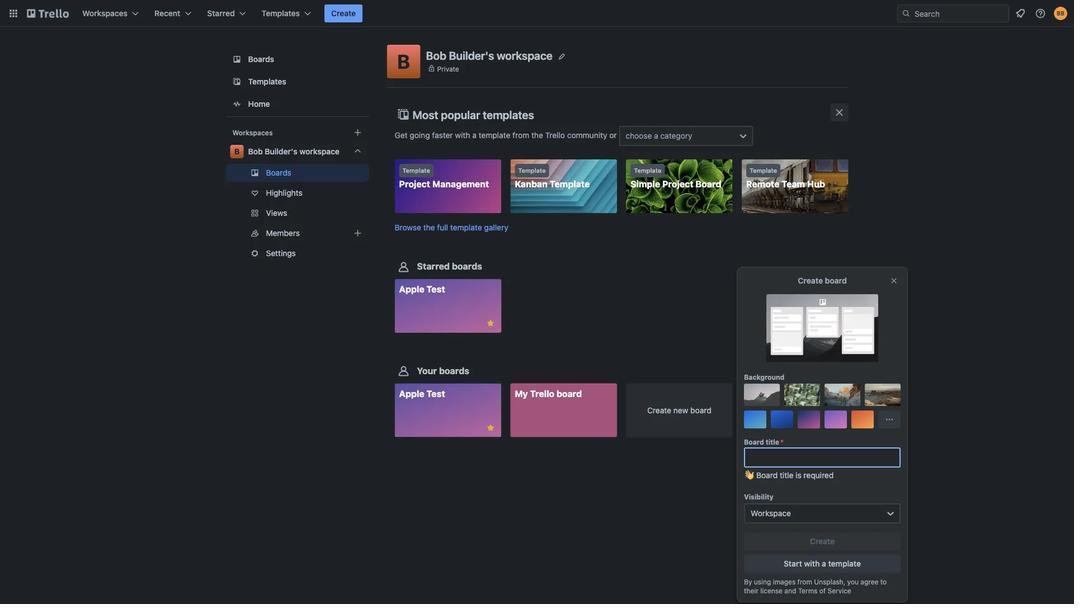Task type: locate. For each thing, give the bounding box(es) containing it.
0 horizontal spatial starred
[[207, 9, 235, 18]]

1 horizontal spatial from
[[798, 578, 813, 586]]

1 horizontal spatial project
[[663, 179, 694, 189]]

management
[[433, 179, 489, 189]]

0 horizontal spatial bob builder's workspace
[[248, 147, 340, 156]]

apple down your
[[399, 388, 425, 399]]

boards link up templates link
[[226, 49, 369, 69]]

builder's up private
[[449, 49, 495, 62]]

create button inside 'primary' "element"
[[325, 4, 363, 22]]

to
[[881, 578, 887, 586]]

👋
[[745, 471, 752, 480]]

1 vertical spatial starred
[[417, 261, 450, 272]]

templates link
[[226, 72, 369, 92]]

is
[[796, 471, 802, 480]]

template inside template remote team hub
[[750, 167, 778, 174]]

a
[[473, 131, 477, 140], [654, 131, 659, 141], [822, 560, 827, 569]]

templates up the home
[[248, 77, 287, 86]]

apple test link down 'your boards'
[[395, 384, 502, 437]]

bob builder's workspace
[[426, 49, 553, 62], [248, 147, 340, 156]]

1 test from the top
[[427, 284, 445, 295]]

settings link
[[226, 245, 369, 263]]

0 vertical spatial workspace
[[497, 49, 553, 62]]

highlights link
[[226, 184, 369, 202]]

the left "full"
[[424, 223, 435, 232]]

custom image image
[[758, 391, 767, 400]]

0 vertical spatial b
[[398, 50, 410, 73]]

1 vertical spatial the
[[424, 223, 435, 232]]

workspaces button
[[76, 4, 146, 22]]

1 horizontal spatial the
[[532, 131, 543, 140]]

images
[[773, 578, 796, 586]]

b inside button
[[398, 50, 410, 73]]

None text field
[[745, 448, 901, 468]]

members
[[266, 229, 300, 238]]

1 vertical spatial boards
[[439, 366, 470, 376]]

apple
[[399, 284, 425, 295], [399, 388, 425, 399]]

click to unstar this board. it will be removed from your starred list. image
[[486, 319, 496, 329]]

workspace down 'primary' "element"
[[497, 49, 553, 62]]

workspace
[[751, 509, 791, 518]]

template down templates
[[479, 131, 511, 140]]

boards down "browse the full template gallery" on the top left of the page
[[452, 261, 483, 272]]

1 horizontal spatial title
[[780, 471, 794, 480]]

start
[[784, 560, 803, 569]]

b
[[398, 50, 410, 73], [234, 147, 240, 156]]

boards for starred boards
[[452, 261, 483, 272]]

0 horizontal spatial title
[[766, 438, 780, 446]]

*
[[781, 438, 784, 446]]

1 project from the left
[[399, 179, 431, 189]]

0 vertical spatial boards link
[[226, 49, 369, 69]]

recent button
[[148, 4, 198, 22]]

and
[[785, 587, 797, 595]]

template up remote
[[750, 167, 778, 174]]

1 horizontal spatial workspace
[[497, 49, 553, 62]]

1 vertical spatial workspace
[[300, 147, 340, 156]]

boards
[[452, 261, 483, 272], [439, 366, 470, 376]]

settings
[[266, 249, 296, 258]]

0 vertical spatial from
[[513, 131, 530, 140]]

1 vertical spatial apple
[[399, 388, 425, 399]]

0 vertical spatial create button
[[325, 4, 363, 22]]

click to unstar this board. it will be removed from your starred list. image
[[486, 423, 496, 433]]

apple test link
[[395, 279, 502, 333], [395, 384, 502, 437]]

boards right your
[[439, 366, 470, 376]]

starred
[[207, 9, 235, 18], [417, 261, 450, 272]]

starred inside starred popup button
[[207, 9, 235, 18]]

starred down "full"
[[417, 261, 450, 272]]

board right 👋
[[757, 471, 778, 480]]

2 project from the left
[[663, 179, 694, 189]]

template for kanban
[[519, 167, 546, 174]]

apple test link down starred boards
[[395, 279, 502, 333]]

1 vertical spatial apple test
[[399, 388, 445, 399]]

terms of service link
[[799, 587, 852, 595]]

1 vertical spatial boards link
[[226, 164, 369, 182]]

2 horizontal spatial a
[[822, 560, 827, 569]]

unsplash,
[[815, 578, 846, 586]]

a up unsplash,
[[822, 560, 827, 569]]

project up browse at the top of page
[[399, 179, 431, 189]]

template up you
[[829, 560, 862, 569]]

workspace
[[497, 49, 553, 62], [300, 147, 340, 156]]

template
[[479, 131, 511, 140], [451, 223, 482, 232], [829, 560, 862, 569]]

title left * on the bottom right
[[766, 438, 780, 446]]

1 horizontal spatial builder's
[[449, 49, 495, 62]]

private
[[437, 65, 459, 73]]

0 horizontal spatial builder's
[[265, 147, 298, 156]]

title left 'is'
[[780, 471, 794, 480]]

template
[[403, 167, 430, 174], [519, 167, 546, 174], [634, 167, 662, 174], [750, 167, 778, 174], [550, 179, 590, 189]]

0 horizontal spatial the
[[424, 223, 435, 232]]

0 vertical spatial apple test link
[[395, 279, 502, 333]]

from down templates
[[513, 131, 530, 140]]

bob down the home
[[248, 147, 263, 156]]

1 apple from the top
[[399, 284, 425, 295]]

1 vertical spatial b
[[234, 147, 240, 156]]

templates inside dropdown button
[[262, 9, 300, 18]]

workspaces
[[82, 9, 128, 18], [233, 129, 273, 137]]

template up kanban
[[519, 167, 546, 174]]

service
[[828, 587, 852, 595]]

from up license and terms of service
[[798, 578, 813, 586]]

0 horizontal spatial b
[[234, 147, 240, 156]]

boards link
[[226, 49, 369, 69], [226, 164, 369, 182]]

most popular templates
[[413, 108, 534, 121]]

2 test from the top
[[427, 388, 445, 399]]

with right start
[[805, 560, 820, 569]]

bob builder's workspace up private
[[426, 49, 553, 62]]

templates button
[[255, 4, 318, 22]]

template right "full"
[[451, 223, 482, 232]]

0 vertical spatial templates
[[262, 9, 300, 18]]

apple test
[[399, 284, 445, 295], [399, 388, 445, 399]]

kanban
[[515, 179, 548, 189]]

0 vertical spatial board
[[696, 179, 722, 189]]

builder's up highlights
[[265, 147, 298, 156]]

0 horizontal spatial workspace
[[300, 147, 340, 156]]

1 horizontal spatial with
[[805, 560, 820, 569]]

apple down starred boards
[[399, 284, 425, 295]]

apple test down starred boards
[[399, 284, 445, 295]]

boards link up the 'highlights' link
[[226, 164, 369, 182]]

b left private
[[398, 50, 410, 73]]

0 vertical spatial test
[[427, 284, 445, 295]]

project right the simple
[[663, 179, 694, 189]]

test
[[427, 284, 445, 295], [427, 388, 445, 399]]

1 vertical spatial workspaces
[[233, 129, 273, 137]]

2 boards link from the top
[[226, 164, 369, 182]]

apple for 1st apple test link from the top of the page
[[399, 284, 425, 295]]

the down templates
[[532, 131, 543, 140]]

with
[[455, 131, 470, 140], [805, 560, 820, 569]]

1 vertical spatial create button
[[745, 533, 901, 551]]

1 horizontal spatial bob builder's workspace
[[426, 49, 553, 62]]

b button
[[387, 45, 421, 78]]

1 apple test from the top
[[399, 284, 445, 295]]

board left remote
[[696, 179, 722, 189]]

template for simple
[[634, 167, 662, 174]]

template inside button
[[829, 560, 862, 569]]

0 horizontal spatial create button
[[325, 4, 363, 22]]

2 vertical spatial template
[[829, 560, 862, 569]]

0 horizontal spatial project
[[399, 179, 431, 189]]

a down most popular templates
[[473, 131, 477, 140]]

2 horizontal spatial board
[[825, 276, 847, 285]]

your boards
[[417, 366, 470, 376]]

workspace up the 'highlights' link
[[300, 147, 340, 156]]

create board
[[798, 276, 847, 285]]

0 vertical spatial workspaces
[[82, 9, 128, 18]]

1 vertical spatial template
[[451, 223, 482, 232]]

1 boards link from the top
[[226, 49, 369, 69]]

visibility
[[745, 493, 774, 501]]

with right faster
[[455, 131, 470, 140]]

template inside template simple project board
[[634, 167, 662, 174]]

apple test for click to unstar this board. it will be removed from your starred list. icon
[[399, 284, 445, 295]]

0 vertical spatial with
[[455, 131, 470, 140]]

template inside 'template project management'
[[403, 167, 430, 174]]

bob up private
[[426, 49, 447, 62]]

create a workspace image
[[351, 126, 365, 139]]

board
[[696, 179, 722, 189], [745, 438, 765, 446], [757, 471, 778, 480]]

board left * on the bottom right
[[745, 438, 765, 446]]

create inside 'primary' "element"
[[331, 9, 356, 18]]

1 vertical spatial apple test link
[[395, 384, 502, 437]]

starred right recent popup button
[[207, 9, 235, 18]]

boards up highlights
[[266, 168, 292, 177]]

2 apple test from the top
[[399, 388, 445, 399]]

boards for your boards
[[439, 366, 470, 376]]

1 horizontal spatial a
[[654, 131, 659, 141]]

with inside button
[[805, 560, 820, 569]]

test down starred boards
[[427, 284, 445, 295]]

a right choose
[[654, 131, 659, 141]]

0 horizontal spatial board
[[557, 388, 582, 399]]

1 horizontal spatial board
[[691, 406, 712, 415]]

the
[[532, 131, 543, 140], [424, 223, 435, 232]]

starred boards
[[417, 261, 483, 272]]

bob builder's workspace up the 'highlights' link
[[248, 147, 340, 156]]

trello right my
[[530, 388, 555, 399]]

0 vertical spatial trello
[[546, 131, 565, 140]]

from inside by using images from unsplash, you agree to their
[[798, 578, 813, 586]]

template down going
[[403, 167, 430, 174]]

0 vertical spatial bob
[[426, 49, 447, 62]]

hub
[[808, 179, 826, 189]]

template remote team hub
[[747, 167, 826, 189]]

0 horizontal spatial bob
[[248, 147, 263, 156]]

apple test down your
[[399, 388, 445, 399]]

0 vertical spatial apple test
[[399, 284, 445, 295]]

close popover image
[[890, 277, 899, 285]]

1 vertical spatial with
[[805, 560, 820, 569]]

1 apple test link from the top
[[395, 279, 502, 333]]

0 horizontal spatial workspaces
[[82, 9, 128, 18]]

template for remote
[[750, 167, 778, 174]]

templates
[[262, 9, 300, 18], [248, 77, 287, 86]]

boards
[[248, 55, 274, 64], [266, 168, 292, 177]]

1 vertical spatial boards
[[266, 168, 292, 177]]

wave image
[[745, 470, 752, 486]]

bob
[[426, 49, 447, 62], [248, 147, 263, 156]]

license and terms of service
[[761, 587, 852, 595]]

0 vertical spatial starred
[[207, 9, 235, 18]]

2 apple test link from the top
[[395, 384, 502, 437]]

1 vertical spatial board
[[557, 388, 582, 399]]

board for my trello board
[[557, 388, 582, 399]]

boards right board image
[[248, 55, 274, 64]]

test down 'your boards'
[[427, 388, 445, 399]]

simple
[[631, 179, 661, 189]]

1 horizontal spatial starred
[[417, 261, 450, 272]]

builder's
[[449, 49, 495, 62], [265, 147, 298, 156]]

1 horizontal spatial bob
[[426, 49, 447, 62]]

get going faster with a template from the trello community or
[[395, 131, 619, 140]]

workspaces inside popup button
[[82, 9, 128, 18]]

from
[[513, 131, 530, 140], [798, 578, 813, 586]]

templates
[[483, 108, 534, 121]]

templates right starred popup button
[[262, 9, 300, 18]]

create button
[[325, 4, 363, 22], [745, 533, 901, 551]]

0 vertical spatial boards
[[452, 261, 483, 272]]

test for click to unstar this board. it will be removed from your starred list. image on the bottom of page
[[427, 388, 445, 399]]

trello left community
[[546, 131, 565, 140]]

template right kanban
[[550, 179, 590, 189]]

2 apple from the top
[[399, 388, 425, 399]]

template up the simple
[[634, 167, 662, 174]]

1 vertical spatial bob
[[248, 147, 263, 156]]

create
[[331, 9, 356, 18], [798, 276, 823, 285], [648, 406, 672, 415], [811, 537, 835, 546]]

agree
[[861, 578, 879, 586]]

1 vertical spatial test
[[427, 388, 445, 399]]

gallery
[[484, 223, 509, 232]]

1 horizontal spatial b
[[398, 50, 410, 73]]

2 vertical spatial board
[[691, 406, 712, 415]]

1 vertical spatial from
[[798, 578, 813, 586]]

0 vertical spatial apple
[[399, 284, 425, 295]]

0 vertical spatial title
[[766, 438, 780, 446]]

new
[[674, 406, 689, 415]]

board
[[825, 276, 847, 285], [557, 388, 582, 399], [691, 406, 712, 415]]

b down home image
[[234, 147, 240, 156]]



Task type: describe. For each thing, give the bounding box(es) containing it.
my trello board
[[515, 388, 582, 399]]

0 vertical spatial template
[[479, 131, 511, 140]]

0 horizontal spatial a
[[473, 131, 477, 140]]

Search field
[[911, 5, 1009, 22]]

my trello board link
[[511, 384, 617, 437]]

their
[[745, 587, 759, 595]]

by using images from unsplash, you agree to their
[[745, 578, 887, 595]]

a inside button
[[822, 560, 827, 569]]

template project management
[[399, 167, 489, 189]]

1 horizontal spatial create button
[[745, 533, 901, 551]]

test for click to unstar this board. it will be removed from your starred list. icon
[[427, 284, 445, 295]]

open information menu image
[[1036, 8, 1047, 19]]

1 horizontal spatial workspaces
[[233, 129, 273, 137]]

license
[[761, 587, 783, 595]]

choose
[[626, 131, 652, 141]]

template for start with a template
[[829, 560, 862, 569]]

1 vertical spatial bob builder's workspace
[[248, 147, 340, 156]]

browse the full template gallery
[[395, 223, 509, 232]]

template for browse the full template gallery
[[451, 223, 482, 232]]

start with a template
[[784, 560, 862, 569]]

apple test for click to unstar this board. it will be removed from your starred list. image on the bottom of page
[[399, 388, 445, 399]]

0 notifications image
[[1014, 7, 1028, 20]]

0 horizontal spatial with
[[455, 131, 470, 140]]

create new board
[[648, 406, 712, 415]]

using
[[754, 578, 772, 586]]

browse
[[395, 223, 421, 232]]

category
[[661, 131, 693, 141]]

popular
[[441, 108, 481, 121]]

search image
[[902, 9, 911, 18]]

1 vertical spatial trello
[[530, 388, 555, 399]]

of
[[820, 587, 826, 595]]

template kanban template
[[515, 167, 590, 189]]

required
[[804, 471, 834, 480]]

1 vertical spatial board
[[745, 438, 765, 446]]

browse the full template gallery link
[[395, 223, 509, 232]]

team
[[782, 179, 806, 189]]

background element
[[745, 384, 901, 429]]

0 vertical spatial the
[[532, 131, 543, 140]]

remote
[[747, 179, 780, 189]]

0 vertical spatial board
[[825, 276, 847, 285]]

starred for starred
[[207, 9, 235, 18]]

template simple project board
[[631, 167, 722, 189]]

board inside template simple project board
[[696, 179, 722, 189]]

or
[[610, 131, 617, 140]]

by
[[745, 578, 753, 586]]

apple for first apple test link from the bottom
[[399, 388, 425, 399]]

home
[[248, 99, 270, 109]]

background
[[745, 373, 785, 381]]

faster
[[432, 131, 453, 140]]

community
[[568, 131, 608, 140]]

home link
[[226, 94, 369, 114]]

most
[[413, 108, 439, 121]]

add image
[[351, 227, 365, 240]]

bob builder (bobbuilder40) image
[[1055, 7, 1068, 20]]

1 vertical spatial title
[[780, 471, 794, 480]]

👋 board title is required
[[745, 471, 834, 480]]

terms
[[799, 587, 818, 595]]

full
[[437, 223, 448, 232]]

get
[[395, 131, 408, 140]]

0 horizontal spatial from
[[513, 131, 530, 140]]

views
[[266, 209, 288, 218]]

starred button
[[201, 4, 253, 22]]

board for create new board
[[691, 406, 712, 415]]

back to home image
[[27, 4, 69, 22]]

choose a category
[[626, 131, 693, 141]]

0 vertical spatial builder's
[[449, 49, 495, 62]]

recent
[[155, 9, 180, 18]]

0 vertical spatial bob builder's workspace
[[426, 49, 553, 62]]

1 vertical spatial templates
[[248, 77, 287, 86]]

home image
[[230, 97, 244, 111]]

0 vertical spatial boards
[[248, 55, 274, 64]]

going
[[410, 131, 430, 140]]

board image
[[230, 53, 244, 66]]

my
[[515, 388, 528, 399]]

1 vertical spatial builder's
[[265, 147, 298, 156]]

template board image
[[230, 75, 244, 88]]

license link
[[761, 587, 783, 595]]

starred for starred boards
[[417, 261, 450, 272]]

views link
[[226, 204, 369, 222]]

your
[[417, 366, 437, 376]]

primary element
[[0, 0, 1075, 27]]

template for project
[[403, 167, 430, 174]]

you
[[848, 578, 859, 586]]

2 vertical spatial board
[[757, 471, 778, 480]]

project inside template simple project board
[[663, 179, 694, 189]]

project inside 'template project management'
[[399, 179, 431, 189]]

start with a template button
[[745, 555, 901, 573]]

board title *
[[745, 438, 784, 446]]

members link
[[226, 224, 369, 242]]

highlights
[[266, 188, 303, 198]]



Task type: vqa. For each thing, say whether or not it's contained in the screenshot.
"Home"
yes



